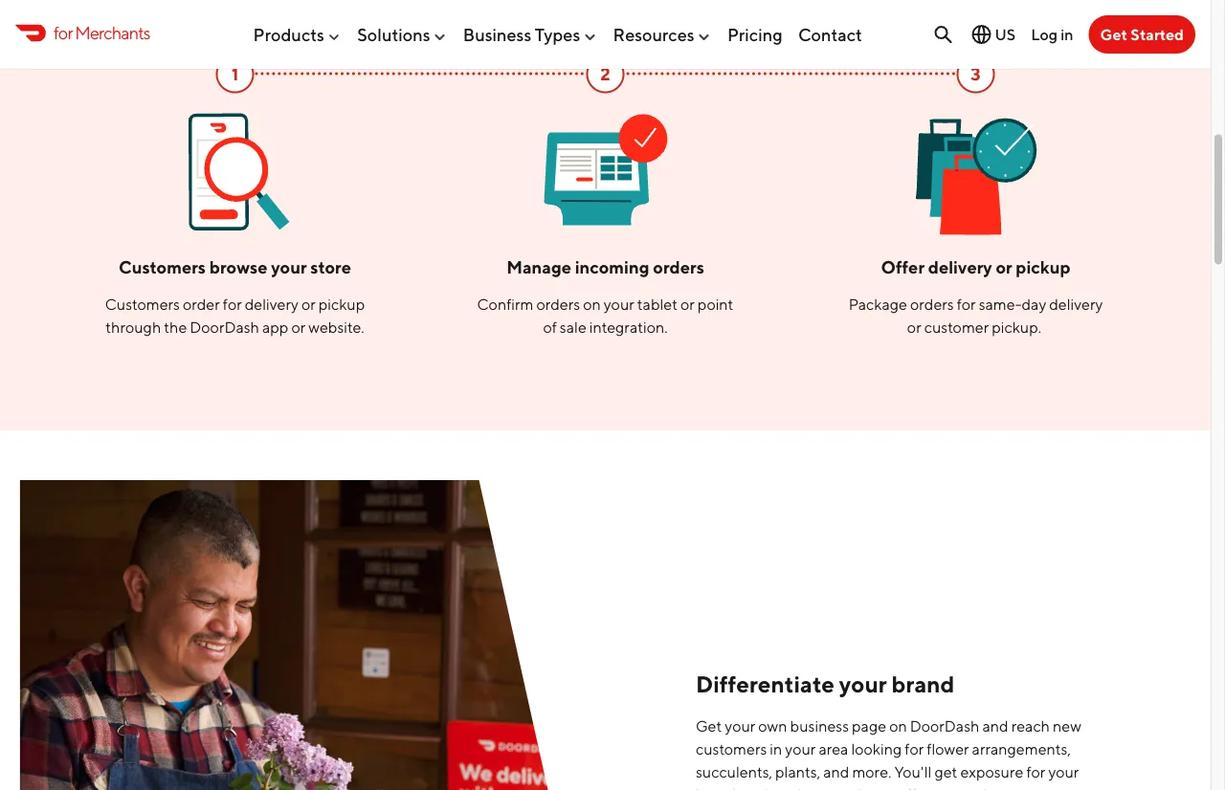 Task type: vqa. For each thing, say whether or not it's contained in the screenshot.
delivery to the right
yes



Task type: locate. For each thing, give the bounding box(es) containing it.
and down succulents,
[[742, 787, 769, 791]]

customers for customers browse your store
[[119, 258, 206, 278]]

orders up 'of'
[[536, 296, 580, 314]]

0 horizontal spatial in
[[770, 741, 782, 759]]

or up website.
[[301, 296, 316, 314]]

tablet
[[637, 296, 678, 314]]

incoming
[[575, 258, 650, 278]]

1 vertical spatial on
[[889, 718, 907, 736]]

business types
[[463, 24, 580, 45]]

or left customer
[[907, 319, 921, 337]]

1 vertical spatial get
[[696, 718, 722, 736]]

pickup inside customers order for delivery or pickup through the doordash app or website.
[[318, 296, 365, 314]]

on up sale
[[583, 296, 601, 314]]

or inside confirm orders on your tablet or point of sale integration.
[[681, 296, 695, 314]]

in right log at the top right of the page
[[1061, 25, 1073, 43]]

doordash up flower
[[910, 718, 980, 736]]

get for get started
[[1100, 25, 1128, 44]]

orders
[[653, 258, 704, 278], [536, 296, 580, 314], [910, 296, 954, 314]]

on right page
[[889, 718, 907, 736]]

page
[[852, 718, 886, 736]]

the
[[164, 319, 187, 337]]

orders for offer delivery or pickup
[[910, 296, 954, 314]]

pickup up day
[[1016, 258, 1071, 278]]

for merchants
[[54, 22, 150, 43]]

for
[[54, 22, 72, 43], [223, 296, 242, 314], [957, 296, 976, 314], [905, 741, 924, 759], [1026, 764, 1046, 782]]

your left store
[[271, 258, 307, 278]]

2 horizontal spatial delivery
[[1049, 296, 1103, 314]]

0 vertical spatial customers
[[119, 258, 206, 278]]

customers
[[119, 258, 206, 278], [105, 296, 180, 314]]

delivery
[[928, 258, 992, 278], [245, 296, 299, 314], [1049, 296, 1103, 314]]

pickup
[[1016, 258, 1071, 278], [318, 296, 365, 314]]

get inside "get your own business page on doordash and reach new customers in your area looking for flower arrangements, succulents, plants, and more. you'll get exposure for your brand, and easily control your offerings and pricing."
[[696, 718, 722, 736]]

pickup up website.
[[318, 296, 365, 314]]

browse
[[209, 258, 268, 278]]

types
[[535, 24, 580, 45]]

us
[[995, 25, 1016, 44]]

pickup.
[[992, 319, 1042, 337]]

for merchants link
[[15, 20, 150, 46]]

1 horizontal spatial delivery
[[928, 258, 992, 278]]

log in
[[1031, 25, 1073, 43]]

0 horizontal spatial delivery
[[245, 296, 299, 314]]

day
[[1022, 296, 1046, 314]]

package
[[849, 296, 907, 314]]

2 horizontal spatial orders
[[910, 296, 954, 314]]

customers inside customers order for delivery or pickup through the doordash app or website.
[[105, 296, 180, 314]]

for inside package orders for same-day delivery or customer pickup.
[[957, 296, 976, 314]]

0 horizontal spatial get
[[696, 718, 722, 736]]

0 vertical spatial on
[[583, 296, 601, 314]]

1 vertical spatial in
[[770, 741, 782, 759]]

your down new on the bottom right of page
[[1048, 764, 1079, 782]]

website.
[[308, 319, 364, 337]]

0 vertical spatial doordash
[[190, 319, 259, 337]]

in
[[1061, 25, 1073, 43], [770, 741, 782, 759]]

and up control
[[823, 764, 849, 782]]

0 vertical spatial pickup
[[1016, 258, 1071, 278]]

orders up tablet
[[653, 258, 704, 278]]

exposure
[[960, 764, 1024, 782]]

for up customer
[[957, 296, 976, 314]]

or right app
[[291, 319, 306, 337]]

for up pricing.
[[1026, 764, 1046, 782]]

get started button
[[1089, 15, 1196, 54]]

customers for customers order for delivery or pickup through the doordash app or website.
[[105, 296, 180, 314]]

your
[[271, 258, 307, 278], [604, 296, 634, 314], [839, 672, 887, 699], [725, 718, 756, 736], [785, 741, 816, 759], [1048, 764, 1079, 782], [864, 787, 895, 791]]

for right order
[[223, 296, 242, 314]]

1
[[232, 64, 238, 85]]

orders inside package orders for same-day delivery or customer pickup.
[[910, 296, 954, 314]]

brand,
[[696, 787, 740, 791]]

delivery right day
[[1049, 296, 1103, 314]]

looking
[[851, 741, 902, 759]]

you'll
[[894, 764, 932, 782]]

plants,
[[775, 764, 820, 782]]

get left started
[[1100, 25, 1128, 44]]

doordash down order
[[190, 319, 259, 337]]

business
[[463, 24, 531, 45]]

differentiate
[[696, 672, 835, 699]]

confirm orders on your tablet or point of sale integration.
[[477, 296, 734, 337]]

same-
[[979, 296, 1022, 314]]

1 horizontal spatial get
[[1100, 25, 1128, 44]]

0 horizontal spatial orders
[[536, 296, 580, 314]]

solutions link
[[357, 16, 448, 52]]

pricing.
[[990, 787, 1040, 791]]

2
[[600, 64, 610, 85]]

in down own
[[770, 741, 782, 759]]

your down more.
[[864, 787, 895, 791]]

through
[[106, 319, 161, 337]]

0 horizontal spatial pickup
[[318, 296, 365, 314]]

or left point
[[681, 296, 695, 314]]

delivery up app
[[245, 296, 299, 314]]

control
[[812, 787, 861, 791]]

1 vertical spatial doordash
[[910, 718, 980, 736]]

or
[[996, 258, 1012, 278], [301, 296, 316, 314], [681, 296, 695, 314], [291, 319, 306, 337], [907, 319, 921, 337]]

customers up order
[[119, 258, 206, 278]]

order
[[183, 296, 220, 314]]

0 horizontal spatial doordash
[[190, 319, 259, 337]]

orders up customer
[[910, 296, 954, 314]]

on
[[583, 296, 601, 314], [889, 718, 907, 736]]

orders inside confirm orders on your tablet or point of sale integration.
[[536, 296, 580, 314]]

3
[[971, 64, 981, 85]]

area
[[819, 741, 848, 759]]

delivery up package orders for same-day delivery or customer pickup.
[[928, 258, 992, 278]]

and
[[982, 718, 1009, 736], [823, 764, 849, 782], [742, 787, 769, 791], [961, 787, 987, 791]]

customers
[[696, 741, 767, 759]]

get for get your own business page on doordash and reach new customers in your area looking for flower arrangements, succulents, plants, and more. you'll get exposure for your brand, and easily control your offerings and pricing.
[[696, 718, 722, 736]]

1 vertical spatial pickup
[[318, 296, 365, 314]]

1 horizontal spatial doordash
[[910, 718, 980, 736]]

of
[[543, 319, 557, 337]]

brand
[[892, 672, 955, 699]]

1 horizontal spatial on
[[889, 718, 907, 736]]

1 horizontal spatial in
[[1061, 25, 1073, 43]]

get up "customers"
[[696, 718, 722, 736]]

0 vertical spatial get
[[1100, 25, 1128, 44]]

1 horizontal spatial pickup
[[1016, 258, 1071, 278]]

get your own business page on doordash and reach new customers in your area looking for flower arrangements, succulents, plants, and more. you'll get exposure for your brand, and easily control your offerings and pricing.
[[696, 718, 1081, 791]]

get started
[[1100, 25, 1184, 44]]

0 horizontal spatial on
[[583, 296, 601, 314]]

1 vertical spatial customers
[[105, 296, 180, 314]]

your up "customers"
[[725, 718, 756, 736]]

get inside button
[[1100, 25, 1128, 44]]

pricing
[[727, 24, 783, 45]]

more.
[[852, 764, 892, 782]]

doordash
[[190, 319, 259, 337], [910, 718, 980, 736]]

customers up through
[[105, 296, 180, 314]]

get
[[1100, 25, 1128, 44], [696, 718, 722, 736]]

your up integration.
[[604, 296, 634, 314]]

reach
[[1011, 718, 1050, 736]]



Task type: describe. For each thing, give the bounding box(es) containing it.
manage incoming orders
[[507, 258, 704, 278]]

or inside package orders for same-day delivery or customer pickup.
[[907, 319, 921, 337]]

doordash inside customers order for delivery or pickup through the doordash app or website.
[[190, 319, 259, 337]]

business types link
[[463, 16, 598, 52]]

contact
[[798, 24, 862, 45]]

on inside "get your own business page on doordash and reach new customers in your area looking for flower arrangements, succulents, plants, and more. you'll get exposure for your brand, and easily control your offerings and pricing."
[[889, 718, 907, 736]]

own
[[758, 718, 787, 736]]

products link
[[253, 16, 342, 52]]

man holding bouquet of flowers image
[[20, 481, 594, 791]]

log
[[1031, 25, 1058, 43]]

customers browse your store
[[119, 258, 351, 278]]

solutions
[[357, 24, 430, 45]]

in inside "get your own business page on doordash and reach new customers in your area looking for flower arrangements, succulents, plants, and more. you'll get exposure for your brand, and easily control your offerings and pricing."
[[770, 741, 782, 759]]

multiple bags with clock image
[[911, 109, 1041, 239]]

app
[[262, 319, 288, 337]]

sale
[[560, 319, 587, 337]]

business
[[790, 718, 849, 736]]

your inside confirm orders on your tablet or point of sale integration.
[[604, 296, 634, 314]]

started
[[1131, 25, 1184, 44]]

delivery inside customers order for delivery or pickup through the doordash app or website.
[[245, 296, 299, 314]]

point
[[698, 296, 734, 314]]

arrangements,
[[972, 741, 1071, 759]]

for up you'll
[[905, 741, 924, 759]]

and down exposure
[[961, 787, 987, 791]]

globe line image
[[970, 23, 993, 46]]

your up page
[[839, 672, 887, 699]]

products
[[253, 24, 324, 45]]

customer
[[924, 319, 989, 337]]

confirm
[[477, 296, 534, 314]]

for inside customers order for delivery or pickup through the doordash app or website.
[[223, 296, 242, 314]]

or up 'same-'
[[996, 258, 1012, 278]]

your up plants,
[[785, 741, 816, 759]]

merchants
[[75, 22, 150, 43]]

resources link
[[613, 16, 712, 52]]

1 horizontal spatial orders
[[653, 258, 704, 278]]

offer delivery or pickup
[[881, 258, 1071, 278]]

get noticed image
[[170, 109, 300, 239]]

offer
[[881, 258, 925, 278]]

easy to use restaurant online ordering image
[[540, 109, 671, 239]]

succulents,
[[696, 764, 773, 782]]

differentiate your brand
[[696, 672, 955, 699]]

get
[[935, 764, 958, 782]]

delivery inside package orders for same-day delivery or customer pickup.
[[1049, 296, 1103, 314]]

store
[[310, 258, 351, 278]]

for left 'merchants'
[[54, 22, 72, 43]]

customers order for delivery or pickup through the doordash app or website.
[[105, 296, 365, 337]]

easily
[[771, 787, 809, 791]]

pricing link
[[727, 16, 783, 52]]

and up arrangements, at the right of page
[[982, 718, 1009, 736]]

offerings
[[898, 787, 958, 791]]

contact link
[[798, 16, 862, 52]]

doordash inside "get your own business page on doordash and reach new customers in your area looking for flower arrangements, succulents, plants, and more. you'll get exposure for your brand, and easily control your offerings and pricing."
[[910, 718, 980, 736]]

flower
[[927, 741, 969, 759]]

orders for manage incoming orders
[[536, 296, 580, 314]]

on inside confirm orders on your tablet or point of sale integration.
[[583, 296, 601, 314]]

package orders for same-day delivery or customer pickup.
[[849, 296, 1103, 337]]

new
[[1053, 718, 1081, 736]]

integration.
[[589, 319, 668, 337]]

manage
[[507, 258, 571, 278]]

0 vertical spatial in
[[1061, 25, 1073, 43]]

log in link
[[1031, 25, 1073, 43]]

resources
[[613, 24, 695, 45]]



